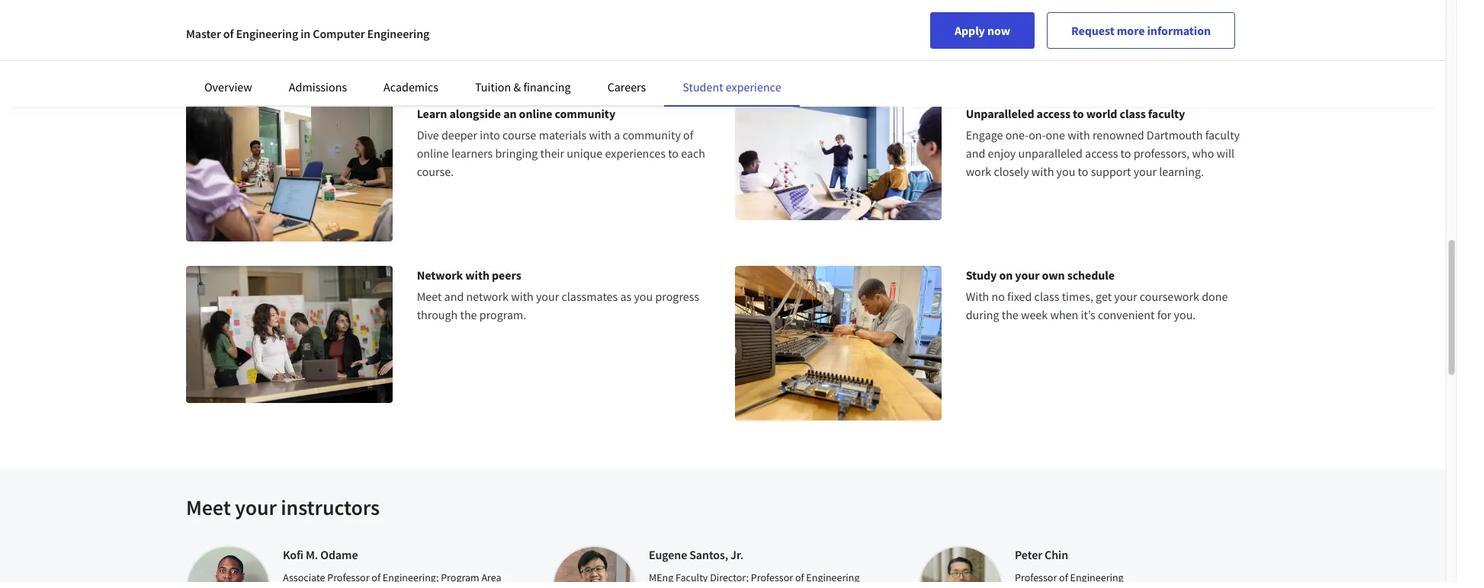 Task type: vqa. For each thing, say whether or not it's contained in the screenshot.
the topmost Meet
yes



Task type: locate. For each thing, give the bounding box(es) containing it.
your inside "network with peers meet and network with your classmates as you progress through the program."
[[536, 289, 559, 304]]

meet
[[417, 289, 442, 304], [186, 494, 231, 521]]

instructors
[[281, 494, 380, 521]]

1 vertical spatial access
[[1085, 145, 1118, 161]]

faculty
[[1148, 106, 1185, 121], [1205, 127, 1240, 142]]

tuition & financing link
[[475, 79, 571, 95]]

apply now
[[955, 23, 1010, 38]]

the
[[460, 307, 477, 322], [1002, 307, 1019, 322]]

student experience
[[683, 79, 781, 95]]

0 vertical spatial online
[[519, 106, 553, 121]]

apply
[[955, 23, 985, 38]]

unique
[[567, 145, 603, 161]]

1 horizontal spatial community
[[623, 127, 681, 142]]

class up 'renowned'
[[1120, 106, 1146, 121]]

1 vertical spatial of
[[683, 127, 694, 142]]

0 horizontal spatial online
[[417, 145, 449, 161]]

online up course.
[[417, 145, 449, 161]]

of
[[223, 26, 234, 41], [683, 127, 694, 142]]

&
[[514, 79, 521, 95]]

1 horizontal spatial class
[[1120, 106, 1146, 121]]

faculty up dartmouth
[[1148, 106, 1185, 121]]

you down 'unparalleled' on the top of page
[[1057, 164, 1076, 179]]

0 vertical spatial access
[[1037, 106, 1071, 121]]

master of engineering in computer engineering
[[186, 26, 430, 41]]

community up the materials
[[555, 106, 616, 121]]

of right master
[[223, 26, 234, 41]]

with down peers
[[511, 289, 534, 304]]

course
[[503, 127, 537, 142]]

you right as
[[634, 289, 653, 304]]

the down network
[[460, 307, 477, 322]]

more
[[1117, 23, 1145, 38]]

times,
[[1062, 289, 1094, 304]]

0 horizontal spatial and
[[444, 289, 464, 304]]

your left classmates
[[536, 289, 559, 304]]

0 horizontal spatial faculty
[[1148, 106, 1185, 121]]

program.
[[480, 307, 526, 322]]

engineering
[[236, 26, 298, 41], [367, 26, 430, 41]]

1 engineering from the left
[[236, 26, 298, 41]]

to left the support
[[1078, 164, 1089, 179]]

meet inside "network with peers meet and network with your classmates as you progress through the program."
[[417, 289, 442, 304]]

unparalleled access to world class faculty engage one-on-one with renowned dartmouth faculty and enjoy unparalleled access to professors, who will work closely with you to support your learning.
[[966, 106, 1240, 179]]

admissions
[[289, 79, 347, 95]]

eugene santos, jr.
[[649, 547, 744, 563]]

class inside unparalleled access to world class faculty engage one-on-one with renowned dartmouth faculty and enjoy unparalleled access to professors, who will work closely with you to support your learning.
[[1120, 106, 1146, 121]]

class
[[1120, 106, 1146, 121], [1035, 289, 1060, 304]]

online right an
[[519, 106, 553, 121]]

your
[[1134, 164, 1157, 179], [1015, 268, 1040, 283], [536, 289, 559, 304], [1114, 289, 1138, 304], [235, 494, 277, 521]]

1 horizontal spatial faculty
[[1205, 127, 1240, 142]]

engineering left in
[[236, 26, 298, 41]]

information
[[1147, 23, 1211, 38]]

materials
[[539, 127, 587, 142]]

own
[[1042, 268, 1065, 283]]

bringing
[[495, 145, 538, 161]]

m.
[[306, 547, 318, 563]]

and inside "network with peers meet and network with your classmates as you progress through the program."
[[444, 289, 464, 304]]

request
[[1071, 23, 1115, 38]]

0 vertical spatial you
[[1057, 164, 1076, 179]]

you
[[1057, 164, 1076, 179], [634, 289, 653, 304]]

and up through
[[444, 289, 464, 304]]

with
[[589, 127, 612, 142], [1068, 127, 1090, 142], [1032, 164, 1054, 179], [465, 268, 490, 283], [511, 289, 534, 304]]

access
[[1037, 106, 1071, 121], [1085, 145, 1118, 161]]

0 horizontal spatial you
[[634, 289, 653, 304]]

0 horizontal spatial of
[[223, 26, 234, 41]]

1 horizontal spatial you
[[1057, 164, 1076, 179]]

to
[[1073, 106, 1084, 121], [668, 145, 679, 161], [1121, 145, 1131, 161], [1078, 164, 1089, 179]]

student experience link
[[683, 79, 781, 95]]

1 horizontal spatial engineering
[[367, 26, 430, 41]]

0 vertical spatial and
[[966, 145, 986, 161]]

1 horizontal spatial of
[[683, 127, 694, 142]]

careers link
[[608, 79, 646, 95]]

on-
[[1029, 127, 1046, 142]]

to left world
[[1073, 106, 1084, 121]]

1 the from the left
[[460, 307, 477, 322]]

academics link
[[384, 79, 439, 95]]

computer
[[313, 26, 365, 41]]

with left a
[[589, 127, 612, 142]]

network
[[466, 289, 509, 304]]

chin
[[1045, 547, 1068, 563]]

you inside "network with peers meet and network with your classmates as you progress through the program."
[[634, 289, 653, 304]]

0 horizontal spatial meet
[[186, 494, 231, 521]]

0 horizontal spatial engineering
[[236, 26, 298, 41]]

financing
[[523, 79, 571, 95]]

on
[[999, 268, 1013, 283]]

alongside
[[449, 106, 501, 121]]

0 horizontal spatial access
[[1037, 106, 1071, 121]]

their
[[540, 145, 564, 161]]

dive
[[417, 127, 439, 142]]

1 horizontal spatial access
[[1085, 145, 1118, 161]]

will
[[1217, 145, 1235, 161]]

faculty up will
[[1205, 127, 1240, 142]]

engineering up the academics
[[367, 26, 430, 41]]

0 vertical spatial class
[[1120, 106, 1146, 121]]

to down 'renowned'
[[1121, 145, 1131, 161]]

get
[[1096, 289, 1112, 304]]

the inside "network with peers meet and network with your classmates as you progress through the program."
[[460, 307, 477, 322]]

access up one at top
[[1037, 106, 1071, 121]]

now
[[988, 23, 1010, 38]]

with
[[966, 289, 989, 304]]

access up the support
[[1085, 145, 1118, 161]]

1 vertical spatial online
[[417, 145, 449, 161]]

learners
[[451, 145, 493, 161]]

0 horizontal spatial the
[[460, 307, 477, 322]]

0 horizontal spatial class
[[1035, 289, 1060, 304]]

eugene
[[649, 547, 687, 563]]

convenient
[[1098, 307, 1155, 322]]

to left each
[[668, 145, 679, 161]]

0 vertical spatial faculty
[[1148, 106, 1185, 121]]

course.
[[417, 164, 454, 179]]

experience
[[726, 79, 781, 95]]

you inside unparalleled access to world class faculty engage one-on-one with renowned dartmouth faculty and enjoy unparalleled access to professors, who will work closely with you to support your learning.
[[1057, 164, 1076, 179]]

your down professors,
[[1134, 164, 1157, 179]]

santos,
[[690, 547, 728, 563]]

community up experiences
[[623, 127, 681, 142]]

and up work
[[966, 145, 986, 161]]

1 vertical spatial and
[[444, 289, 464, 304]]

1 vertical spatial class
[[1035, 289, 1060, 304]]

your up convenient
[[1114, 289, 1138, 304]]

student
[[683, 79, 723, 95]]

1 horizontal spatial meet
[[417, 289, 442, 304]]

the down "fixed"
[[1002, 307, 1019, 322]]

community
[[555, 106, 616, 121], [623, 127, 681, 142]]

2 the from the left
[[1002, 307, 1019, 322]]

no
[[992, 289, 1005, 304]]

1 vertical spatial faculty
[[1205, 127, 1240, 142]]

1 horizontal spatial and
[[966, 145, 986, 161]]

class up week
[[1035, 289, 1060, 304]]

academics
[[384, 79, 439, 95]]

learn
[[417, 106, 447, 121]]

1 horizontal spatial the
[[1002, 307, 1019, 322]]

overview
[[204, 79, 252, 95]]

0 horizontal spatial community
[[555, 106, 616, 121]]

0 vertical spatial meet
[[417, 289, 442, 304]]

1 vertical spatial you
[[634, 289, 653, 304]]

of up each
[[683, 127, 694, 142]]



Task type: describe. For each thing, give the bounding box(es) containing it.
done
[[1202, 289, 1228, 304]]

week
[[1021, 307, 1048, 322]]

renowned
[[1093, 127, 1144, 142]]

your left instructors
[[235, 494, 277, 521]]

tuition & financing
[[475, 79, 571, 95]]

2 engineering from the left
[[367, 26, 430, 41]]

one-
[[1006, 127, 1029, 142]]

and inside unparalleled access to world class faculty engage one-on-one with renowned dartmouth faculty and enjoy unparalleled access to professors, who will work closely with you to support your learning.
[[966, 145, 986, 161]]

who
[[1192, 145, 1214, 161]]

peter chin
[[1015, 547, 1068, 563]]

study
[[966, 268, 997, 283]]

one
[[1046, 127, 1065, 142]]

unparalleled
[[1018, 145, 1083, 161]]

peter
[[1015, 547, 1043, 563]]

meet your instructors
[[186, 494, 380, 521]]

overview link
[[204, 79, 252, 95]]

unparalleled
[[966, 106, 1035, 121]]

during
[[966, 307, 999, 322]]

1 horizontal spatial online
[[519, 106, 553, 121]]

with right one at top
[[1068, 127, 1090, 142]]

deeper
[[442, 127, 477, 142]]

to inside learn alongside an online community dive deeper into course materials with a community of online learners bringing their unique experiences to each course.
[[668, 145, 679, 161]]

learning.
[[1159, 164, 1204, 179]]

professors,
[[1134, 145, 1190, 161]]

for
[[1157, 307, 1172, 322]]

class inside study on your own schedule with no fixed class times, get your coursework done during the week when it's convenient for you.
[[1035, 289, 1060, 304]]

careers
[[608, 79, 646, 95]]

1 vertical spatial meet
[[186, 494, 231, 521]]

with down 'unparalleled' on the top of page
[[1032, 164, 1054, 179]]

with up network
[[465, 268, 490, 283]]

in
[[301, 26, 311, 41]]

1 vertical spatial community
[[623, 127, 681, 142]]

engage
[[966, 127, 1003, 142]]

as
[[620, 289, 632, 304]]

the inside study on your own schedule with no fixed class times, get your coursework done during the week when it's convenient for you.
[[1002, 307, 1019, 322]]

request more information
[[1071, 23, 1211, 38]]

enjoy
[[988, 145, 1016, 161]]

kofi
[[283, 547, 303, 563]]

you.
[[1174, 307, 1196, 322]]

learn alongside an online community dive deeper into course materials with a community of online learners bringing their unique experiences to each course.
[[417, 106, 705, 179]]

0 vertical spatial community
[[555, 106, 616, 121]]

your right on
[[1015, 268, 1040, 283]]

network
[[417, 268, 463, 283]]

coursework
[[1140, 289, 1200, 304]]

jr.
[[731, 547, 744, 563]]

request more information button
[[1047, 12, 1235, 49]]

network with peers meet and network with your classmates as you progress through the program.
[[417, 268, 699, 322]]

odame
[[320, 547, 358, 563]]

it's
[[1081, 307, 1096, 322]]

world
[[1086, 106, 1118, 121]]

support
[[1091, 164, 1131, 179]]

work
[[966, 164, 992, 179]]

each
[[681, 145, 705, 161]]

progress
[[655, 289, 699, 304]]

master
[[186, 26, 221, 41]]

apply now button
[[930, 12, 1035, 49]]

study on your own schedule with no fixed class times, get your coursework done during the week when it's convenient for you.
[[966, 268, 1228, 322]]

kofi m. odame
[[283, 547, 358, 563]]

schedule
[[1067, 268, 1115, 283]]

0 vertical spatial of
[[223, 26, 234, 41]]

your inside unparalleled access to world class faculty engage one-on-one with renowned dartmouth faculty and enjoy unparalleled access to professors, who will work closely with you to support your learning.
[[1134, 164, 1157, 179]]

experiences
[[605, 145, 666, 161]]

peers
[[492, 268, 521, 283]]

fixed
[[1008, 289, 1032, 304]]

admissions link
[[289, 79, 347, 95]]

with inside learn alongside an online community dive deeper into course materials with a community of online learners bringing their unique experiences to each course.
[[589, 127, 612, 142]]

a
[[614, 127, 620, 142]]

when
[[1050, 307, 1079, 322]]

closely
[[994, 164, 1029, 179]]

tuition
[[475, 79, 511, 95]]

of inside learn alongside an online community dive deeper into course materials with a community of online learners bringing their unique experiences to each course.
[[683, 127, 694, 142]]

classmates
[[562, 289, 618, 304]]

dartmouth
[[1147, 127, 1203, 142]]

through
[[417, 307, 458, 322]]

an
[[503, 106, 517, 121]]



